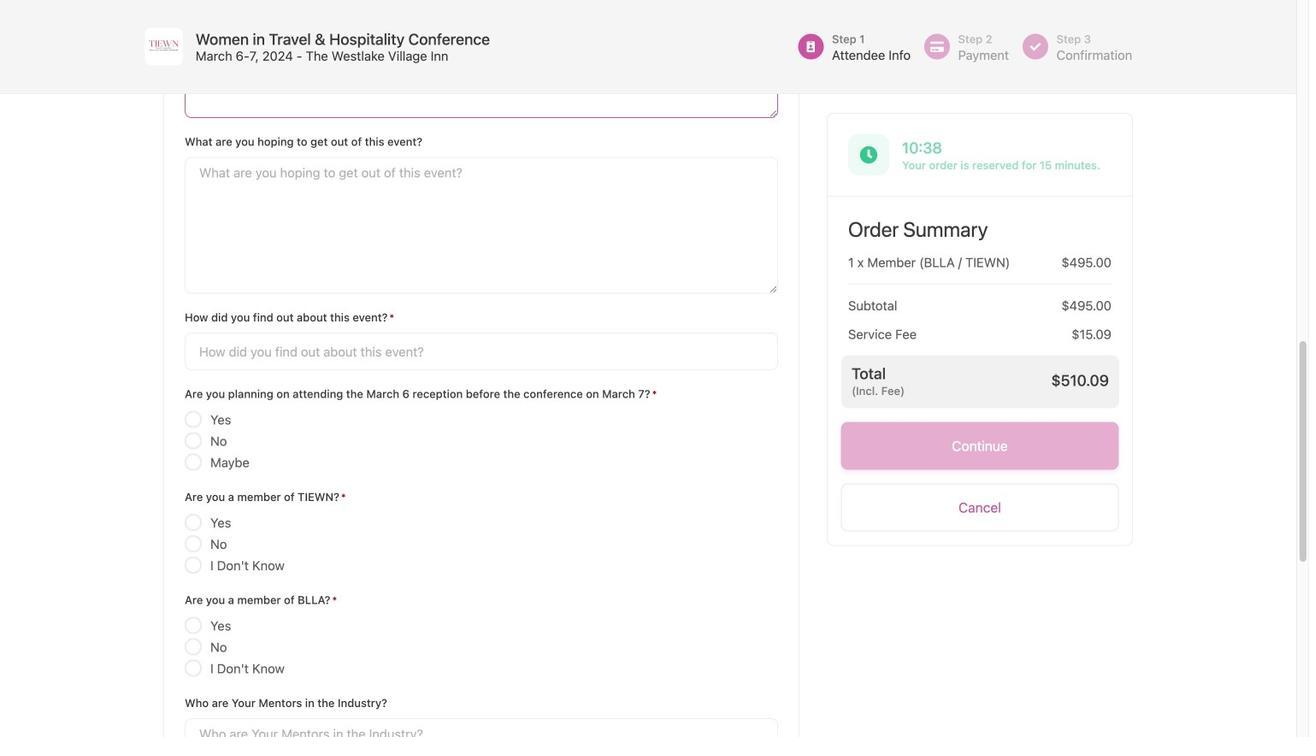 Task type: locate. For each thing, give the bounding box(es) containing it.
service fee $15.09 element
[[828, 313, 1132, 342]]

1 vertical spatial no   radio
[[185, 638, 202, 655]]

0 vertical spatial yes   radio
[[185, 411, 202, 428]]

3 option group from the top
[[185, 615, 778, 679]]

i don't know   radio for yes   option
[[185, 557, 202, 574]]

yes   radio down no   option
[[185, 617, 202, 634]]

0 vertical spatial i don't know   radio
[[185, 557, 202, 574]]

What are you hoping to get out of this event? text field
[[185, 157, 778, 294]]

option group
[[185, 409, 778, 473], [185, 512, 778, 576], [185, 615, 778, 679]]

0 vertical spatial option group
[[185, 409, 778, 473]]

1 no   radio from the top
[[185, 432, 202, 449]]

No   radio
[[185, 535, 202, 552]]

2 no   radio from the top
[[185, 638, 202, 655]]

clock icon image
[[860, 145, 878, 164]]

0 vertical spatial no   radio
[[185, 432, 202, 449]]

1 vertical spatial option group
[[185, 512, 778, 576]]

1 vertical spatial yes   radio
[[185, 617, 202, 634]]

timer
[[902, 139, 1112, 157]]

1 option group from the top
[[185, 409, 778, 473]]

2 vertical spatial option group
[[185, 615, 778, 679]]

1 i don't know   radio from the top
[[185, 557, 202, 574]]

banner
[[0, 0, 1296, 94]]

1 vertical spatial i don't know   radio
[[185, 660, 202, 677]]

No   radio
[[185, 432, 202, 449], [185, 638, 202, 655]]

2 i don't know   radio from the top
[[185, 660, 202, 677]]

no   radio for maybe 'radio'
[[185, 432, 202, 449]]

I Don't Know   radio
[[185, 557, 202, 574], [185, 660, 202, 677]]

yes   radio up maybe 'radio'
[[185, 411, 202, 428]]

Yes   radio
[[185, 411, 202, 428], [185, 617, 202, 634]]



Task type: describe. For each thing, give the bounding box(es) containing it.
Yes   radio
[[185, 514, 202, 531]]

2 yes   radio from the top
[[185, 617, 202, 634]]

2 option group from the top
[[185, 512, 778, 576]]

1 yes   radio from the top
[[185, 411, 202, 428]]

subtotal $495.00 element
[[828, 284, 1132, 313]]

no   radio for 1st yes   radio from the bottom i don't know 'option'
[[185, 638, 202, 655]]

i don't know   radio for 1st yes   radio from the bottom
[[185, 660, 202, 677]]

Maybe   radio
[[185, 454, 202, 471]]

How did you find out about this event? text field
[[185, 333, 778, 370]]



Task type: vqa. For each thing, say whether or not it's contained in the screenshot.
1st Yes   option
yes



